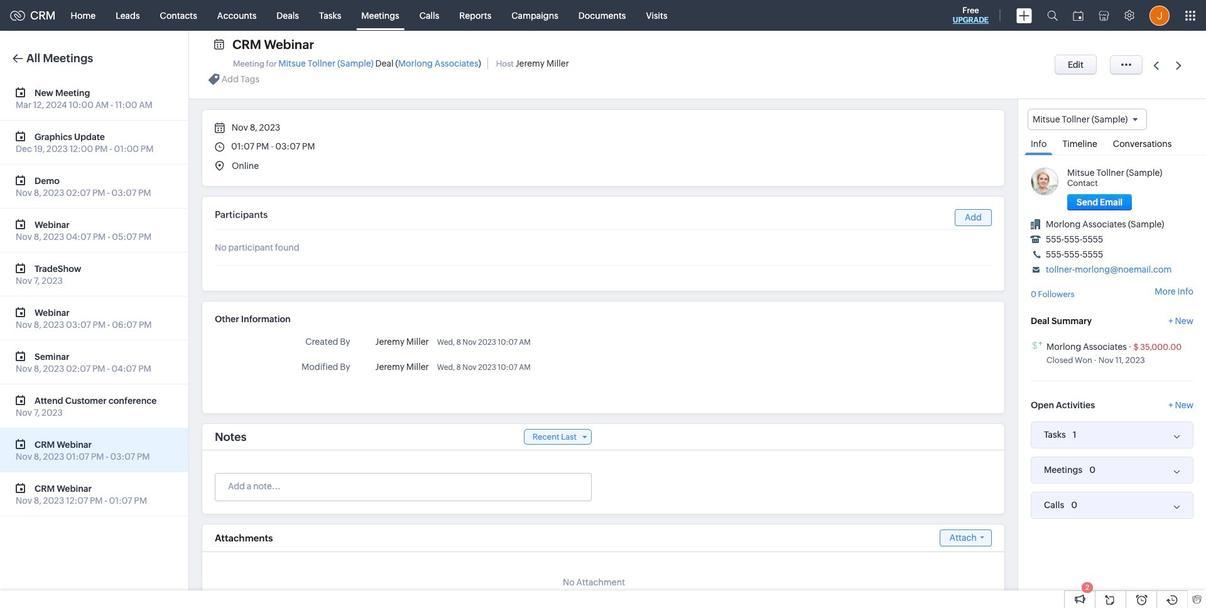 Task type: locate. For each thing, give the bounding box(es) containing it.
previous record image
[[1154, 61, 1160, 69]]

logo image
[[10, 10, 25, 20]]

Add a note... field
[[216, 480, 591, 493]]

next record image
[[1177, 61, 1185, 69]]

None field
[[1028, 109, 1148, 130]]

profile element
[[1143, 0, 1178, 30]]

calendar image
[[1074, 10, 1084, 20]]

None button
[[1055, 55, 1098, 75], [1068, 194, 1133, 211], [1055, 55, 1098, 75], [1068, 194, 1133, 211]]



Task type: vqa. For each thing, say whether or not it's contained in the screenshot.
Schultz
no



Task type: describe. For each thing, give the bounding box(es) containing it.
search image
[[1048, 10, 1058, 21]]

create menu element
[[1009, 0, 1040, 30]]

profile image
[[1150, 5, 1170, 25]]

create menu image
[[1017, 8, 1033, 23]]

search element
[[1040, 0, 1066, 31]]



